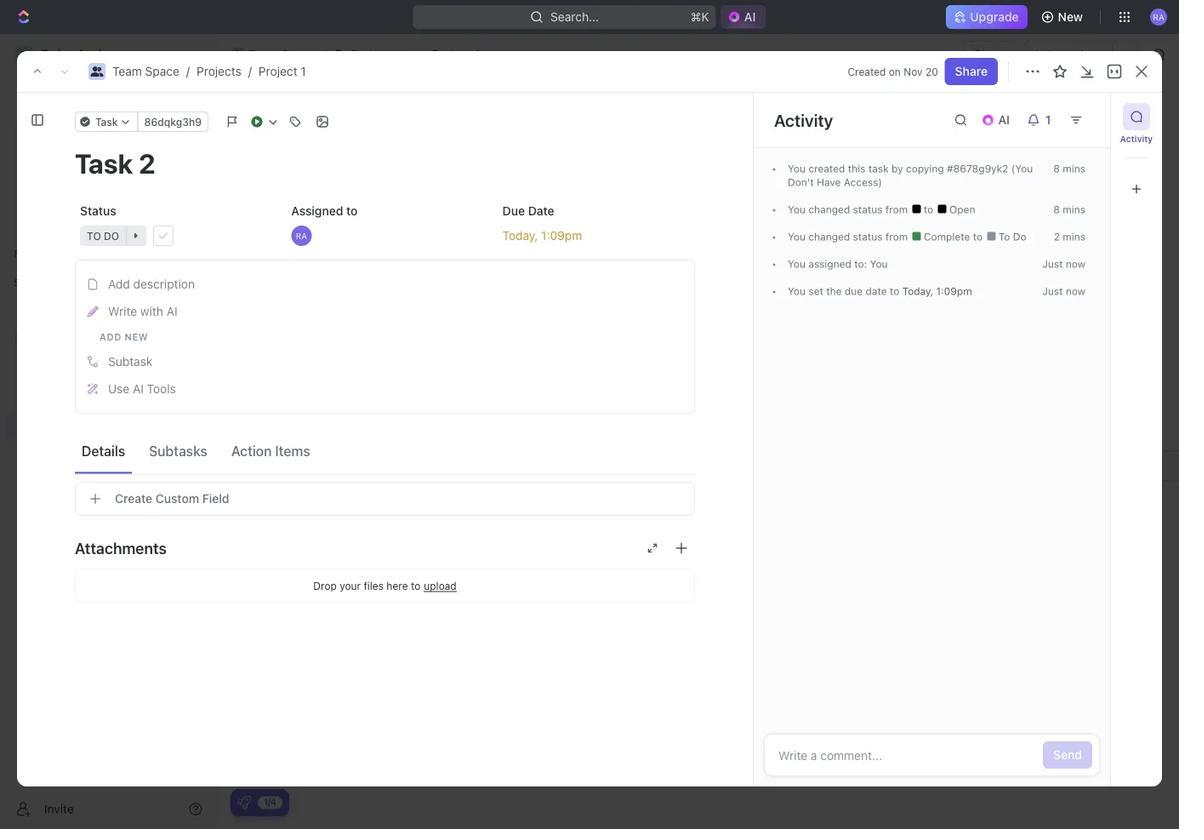 Task type: locate. For each thing, give the bounding box(es) containing it.
1:09 inside task sidebar content section
[[937, 285, 958, 297]]

share down upgrade link
[[975, 47, 1007, 61]]

1 horizontal spatial ra
[[1154, 12, 1165, 22]]

details button
[[75, 435, 132, 466]]

2 just now from the top
[[1043, 285, 1086, 297]]

2 vertical spatial space
[[74, 332, 108, 346]]

sidebar navigation
[[0, 34, 217, 829]]

attachments
[[75, 539, 167, 557]]

user group image up team space / projects / project 1
[[233, 50, 244, 59]]

2 just from the top
[[1043, 285, 1064, 297]]

1 vertical spatial project 1
[[258, 102, 356, 130]]

share for share button on the right of 20 on the right top of the page
[[956, 64, 988, 78]]

drop
[[314, 580, 337, 592]]

0 vertical spatial 8 mins
[[1054, 163, 1086, 175]]

0 vertical spatial changed
[[809, 203, 851, 215]]

0 vertical spatial ,
[[535, 228, 538, 242]]

1 from from the top
[[886, 203, 908, 215]]

team space / projects / project 1
[[112, 64, 306, 78]]

1 vertical spatial ai button
[[975, 106, 1021, 134]]

to right assigned
[[347, 204, 358, 218]]

0 horizontal spatial do
[[104, 230, 119, 242]]

2 now from the top
[[1067, 285, 1086, 297]]

just for you assigned to: you
[[1043, 258, 1064, 270]]

mins up 2 mins
[[1064, 203, 1086, 215]]

, right date
[[931, 285, 934, 297]]

0 vertical spatial project 1
[[432, 47, 481, 61]]

1 horizontal spatial today
[[903, 285, 931, 297]]

1 8 from the top
[[1054, 163, 1061, 175]]

2 horizontal spatial space
[[281, 47, 316, 61]]

do
[[104, 230, 119, 242], [1014, 231, 1027, 243]]

2 horizontal spatial projects
[[351, 47, 396, 61]]

‎task
[[306, 459, 331, 473]]

2 vertical spatial mins
[[1064, 231, 1086, 243]]

changed status from for to do
[[806, 231, 911, 243]]

here
[[387, 580, 408, 592]]

from left complete
[[886, 231, 908, 243]]

1 vertical spatial ra
[[296, 231, 307, 240]]

ai right "with"
[[167, 304, 178, 318]]

2 inside task sidebar content section
[[1054, 231, 1061, 243]]

task inside dropdown button
[[95, 116, 118, 128]]

task right 1 dropdown button
[[1083, 109, 1108, 123]]

1 vertical spatial ,
[[931, 285, 934, 297]]

1 vertical spatial activity
[[1121, 134, 1154, 143]]

in progress
[[278, 241, 347, 253]]

just
[[1043, 258, 1064, 270], [1043, 285, 1064, 297]]

2 vertical spatial team
[[41, 332, 70, 346]]

use ai tools button
[[81, 375, 690, 403]]

activity inside task sidebar navigation tab list
[[1121, 134, 1154, 143]]

1 horizontal spatial activity
[[1121, 134, 1154, 143]]

0 horizontal spatial projects
[[51, 361, 96, 375]]

2 status from the top
[[854, 231, 883, 243]]

team space down the pencil image
[[41, 332, 108, 346]]

1 horizontal spatial 1:09
[[937, 285, 958, 297]]

new button
[[1035, 3, 1094, 31]]

1 vertical spatial user group image
[[91, 66, 103, 77]]

use
[[108, 382, 130, 396]]

ai button right ⌘k
[[721, 5, 766, 29]]

1 vertical spatial now
[[1067, 285, 1086, 297]]

2 right ‎task
[[335, 459, 342, 473]]

1 vertical spatial add
[[108, 277, 130, 291]]

create custom field button
[[75, 482, 696, 516]]

status up to: at the top of the page
[[854, 231, 883, 243]]

you right to: at the top of the page
[[871, 258, 888, 270]]

0 vertical spatial share
[[975, 47, 1007, 61]]

1 horizontal spatial ai button
[[975, 106, 1021, 134]]

, down date at the left top of the page
[[535, 228, 538, 242]]

2 8 from the top
[[1054, 203, 1061, 215]]

team space up team space / projects / project 1
[[249, 47, 316, 61]]

1 horizontal spatial projects
[[197, 64, 242, 78]]

0 horizontal spatial ai button
[[721, 5, 766, 29]]

customize button
[[1013, 153, 1100, 177]]

team space link
[[227, 44, 320, 65], [112, 64, 180, 78], [41, 325, 206, 352]]

add up customize
[[1057, 109, 1079, 123]]

ra for the leftmost ra dropdown button
[[296, 231, 307, 240]]

0 vertical spatial changed status from
[[806, 203, 911, 215]]

status
[[854, 203, 883, 215], [854, 231, 883, 243]]

2 changed status from from the top
[[806, 231, 911, 243]]

1 horizontal spatial to do
[[996, 231, 1027, 243]]

to right date
[[890, 285, 900, 297]]

hide button
[[958, 153, 1009, 177]]

team up home link
[[112, 64, 142, 78]]

8 up 2 mins
[[1054, 203, 1061, 215]]

1 horizontal spatial team
[[112, 64, 142, 78]]

tools
[[147, 382, 176, 396]]

0 vertical spatial projects
[[351, 47, 396, 61]]

files
[[364, 580, 384, 592]]

subtask
[[108, 355, 153, 369]]

changed down the have
[[809, 203, 851, 215]]

0 horizontal spatial today
[[503, 228, 535, 242]]

team inside tree
[[41, 332, 70, 346]]

0 horizontal spatial space
[[74, 332, 108, 346]]

tree inside "sidebar" "navigation"
[[7, 296, 209, 526]]

1 vertical spatial changed
[[809, 231, 851, 243]]

0 horizontal spatial 2
[[335, 459, 342, 473]]

ra for right ra dropdown button
[[1154, 12, 1165, 22]]

(you
[[1012, 163, 1034, 175]]

team space
[[249, 47, 316, 61], [41, 332, 108, 346]]

do inside dropdown button
[[104, 230, 119, 242]]

8 mins
[[1054, 163, 1086, 175], [1054, 203, 1086, 215]]

changed status from up to: at the top of the page
[[806, 231, 911, 243]]

team up team space / projects / project 1
[[249, 47, 278, 61]]

1 vertical spatial just
[[1043, 285, 1064, 297]]

now
[[1067, 258, 1086, 270], [1067, 285, 1086, 297]]

0 vertical spatial 1:09
[[542, 228, 565, 242]]

1 vertical spatial status
[[854, 231, 883, 243]]

2 down search tasks... text box
[[1054, 231, 1061, 243]]

‎task 2
[[306, 459, 342, 473]]

0 vertical spatial user group image
[[233, 50, 244, 59]]

tree containing team space
[[7, 296, 209, 526]]

mins up search tasks... text box
[[1064, 163, 1086, 175]]

#8678g9yk2 (you don't have access)
[[788, 163, 1034, 188]]

just for you set the due date to today , 1:09 pm
[[1043, 285, 1064, 297]]

ai right use at the top left
[[133, 382, 144, 396]]

copying
[[907, 163, 945, 175]]

tree
[[7, 296, 209, 526]]

automations
[[1034, 47, 1105, 61]]

1 vertical spatial share
[[956, 64, 988, 78]]

search...
[[551, 10, 600, 24]]

mins down search tasks... text box
[[1064, 231, 1086, 243]]

you
[[788, 163, 806, 175], [788, 203, 806, 215], [788, 231, 806, 243], [788, 258, 806, 270], [871, 258, 888, 270], [788, 285, 806, 297]]

by
[[892, 163, 904, 175]]

team
[[249, 47, 278, 61], [112, 64, 142, 78], [41, 332, 70, 346]]

you left assigned
[[788, 258, 806, 270]]

onboarding checklist button element
[[238, 796, 251, 810]]

0 vertical spatial ra
[[1154, 12, 1165, 22]]

0 horizontal spatial team
[[41, 332, 70, 346]]

pm
[[565, 228, 583, 242], [958, 285, 973, 297]]

0 vertical spatial add
[[1057, 109, 1079, 123]]

2 vertical spatial add
[[100, 331, 122, 342]]

1 horizontal spatial user group image
[[233, 50, 244, 59]]

create custom field
[[115, 492, 229, 506]]

from for to do
[[886, 231, 908, 243]]

space inside tree
[[74, 332, 108, 346]]

add up write
[[108, 277, 130, 291]]

today right date
[[903, 285, 931, 297]]

project
[[432, 47, 472, 61], [259, 64, 298, 78], [258, 102, 334, 130]]

projects link inside tree
[[51, 354, 162, 381]]

add
[[1057, 109, 1079, 123], [108, 277, 130, 291], [100, 331, 122, 342]]

0 vertical spatial activity
[[775, 110, 834, 130]]

to do down 'status'
[[87, 230, 119, 242]]

2 mins from the top
[[1064, 203, 1086, 215]]

8 for changed status from
[[1054, 203, 1061, 215]]

0 vertical spatial project
[[432, 47, 472, 61]]

mins for to do
[[1064, 231, 1086, 243]]

1 changed status from from the top
[[806, 203, 911, 215]]

project 1
[[432, 47, 481, 61], [258, 102, 356, 130]]

ra
[[1154, 12, 1165, 22], [296, 231, 307, 240]]

to down search tasks... text box
[[999, 231, 1011, 243]]

8 right (you
[[1054, 163, 1061, 175]]

dashboards link
[[7, 169, 209, 197]]

1 just from the top
[[1043, 258, 1064, 270]]

8 mins for changed status from
[[1054, 203, 1086, 215]]

task inside button
[[1083, 109, 1108, 123]]

0 vertical spatial ai button
[[721, 5, 766, 29]]

1 vertical spatial 1:09
[[937, 285, 958, 297]]

1 vertical spatial mins
[[1064, 203, 1086, 215]]

0 vertical spatial status
[[854, 203, 883, 215]]

2 vertical spatial project
[[258, 102, 334, 130]]

1 inside dropdown button
[[1046, 113, 1052, 127]]

projects
[[351, 47, 396, 61], [197, 64, 242, 78], [51, 361, 96, 375]]

from down the #8678g9yk2 (you don't have access)
[[886, 203, 908, 215]]

search
[[910, 158, 949, 172]]

today
[[503, 228, 535, 242], [903, 285, 931, 297]]

0 horizontal spatial activity
[[775, 110, 834, 130]]

0 vertical spatial 2
[[1054, 231, 1061, 243]]

to
[[924, 203, 937, 215], [347, 204, 358, 218], [87, 230, 101, 242], [974, 231, 986, 243], [999, 231, 1011, 243], [890, 285, 900, 297], [411, 580, 421, 592]]

0 vertical spatial team space
[[249, 47, 316, 61]]

8 mins up search tasks... text box
[[1054, 163, 1086, 175]]

1
[[475, 47, 481, 61], [301, 64, 306, 78], [340, 102, 351, 130], [1046, 113, 1052, 127]]

8 mins up 2 mins
[[1054, 203, 1086, 215]]

activity
[[775, 110, 834, 130], [1121, 134, 1154, 143]]

1 vertical spatial 8
[[1054, 203, 1061, 215]]

0 vertical spatial space
[[281, 47, 316, 61]]

ai
[[745, 10, 756, 24], [999, 113, 1010, 127], [167, 304, 178, 318], [133, 382, 144, 396]]

to right here
[[411, 580, 421, 592]]

0 horizontal spatial task
[[95, 116, 118, 128]]

1 vertical spatial project
[[259, 64, 298, 78]]

changed up assigned
[[809, 231, 851, 243]]

1 now from the top
[[1067, 258, 1086, 270]]

to down 'status'
[[87, 230, 101, 242]]

2 horizontal spatial projects link
[[330, 44, 401, 65]]

user group image
[[233, 50, 244, 59], [91, 66, 103, 77]]

share button down upgrade link
[[965, 41, 1018, 68]]

1 horizontal spatial pm
[[958, 285, 973, 297]]

automations button
[[1025, 42, 1113, 67]]

ra button
[[1146, 3, 1173, 31], [286, 220, 484, 251]]

just now
[[1043, 258, 1086, 270], [1043, 285, 1086, 297]]

8
[[1054, 163, 1061, 175], [1054, 203, 1061, 215]]

0 horizontal spatial pm
[[565, 228, 583, 242]]

ai button up hide
[[975, 106, 1021, 134]]

new
[[125, 331, 148, 342]]

0 vertical spatial just
[[1043, 258, 1064, 270]]

1 horizontal spatial 2
[[1054, 231, 1061, 243]]

changed status from down access)
[[806, 203, 911, 215]]

share right 20 on the right top of the page
[[956, 64, 988, 78]]

action
[[231, 443, 272, 459]]

add left new
[[100, 331, 122, 342]]

1 vertical spatial pm
[[958, 285, 973, 297]]

complete
[[922, 231, 974, 243]]

0 horizontal spatial projects link
[[51, 354, 162, 381]]

1 vertical spatial just now
[[1043, 285, 1086, 297]]

do down 'status'
[[104, 230, 119, 242]]

changed status from
[[806, 203, 911, 215], [806, 231, 911, 243]]

projects link
[[330, 44, 401, 65], [197, 64, 242, 78], [51, 354, 162, 381]]

1 vertical spatial from
[[886, 231, 908, 243]]

3 mins from the top
[[1064, 231, 1086, 243]]

ai left 1 dropdown button
[[999, 113, 1010, 127]]

status for open
[[854, 203, 883, 215]]

1:09
[[542, 228, 565, 242], [937, 285, 958, 297]]

1 horizontal spatial space
[[145, 64, 180, 78]]

user group image up home link
[[91, 66, 103, 77]]

0 horizontal spatial to do
[[87, 230, 119, 242]]

1 changed from the top
[[809, 203, 851, 215]]

task sidebar content section
[[750, 93, 1111, 787]]

1 status from the top
[[854, 203, 883, 215]]

due date
[[503, 204, 555, 218]]

0 horizontal spatial team space
[[41, 332, 108, 346]]

add for add description
[[108, 277, 130, 291]]

2 horizontal spatial team
[[249, 47, 278, 61]]

have
[[817, 176, 842, 188]]

1 vertical spatial ra button
[[286, 220, 484, 251]]

1 vertical spatial changed status from
[[806, 231, 911, 243]]

1:09 down date at the left top of the page
[[542, 228, 565, 242]]

Search tasks... text field
[[968, 194, 1138, 219]]

you up you assigned to: you
[[788, 231, 806, 243]]

1 8 mins from the top
[[1054, 163, 1086, 175]]

send
[[1054, 748, 1083, 762]]

just now for you set the due date to today , 1:09 pm
[[1043, 285, 1086, 297]]

to do
[[87, 230, 119, 242], [996, 231, 1027, 243]]

1 horizontal spatial ,
[[931, 285, 934, 297]]

now for you set the due date to today , 1:09 pm
[[1067, 285, 1086, 297]]

mins
[[1064, 163, 1086, 175], [1064, 203, 1086, 215], [1064, 231, 1086, 243]]

1 vertical spatial team space
[[41, 332, 108, 346]]

from for open
[[886, 203, 908, 215]]

1 vertical spatial today
[[903, 285, 931, 297]]

ai right ⌘k
[[745, 10, 756, 24]]

mins for open
[[1064, 203, 1086, 215]]

status down access)
[[854, 203, 883, 215]]

to left open
[[924, 203, 937, 215]]

do down search tasks... text box
[[1014, 231, 1027, 243]]

progress
[[292, 241, 347, 253]]

to do down search tasks... text box
[[996, 231, 1027, 243]]

0 vertical spatial just now
[[1043, 258, 1086, 270]]

0 vertical spatial today
[[503, 228, 535, 242]]

hide
[[978, 158, 1004, 172]]

today down due
[[503, 228, 535, 242]]

0 horizontal spatial ra
[[296, 231, 307, 240]]

1 vertical spatial space
[[145, 64, 180, 78]]

1 just now from the top
[[1043, 258, 1086, 270]]

subtask button
[[81, 348, 690, 375]]

1 horizontal spatial ra button
[[1146, 3, 1173, 31]]

0 vertical spatial mins
[[1064, 163, 1086, 175]]

create
[[115, 492, 153, 506]]

team right team space, , element
[[41, 332, 70, 346]]

task down home link
[[95, 116, 118, 128]]

0 horizontal spatial project 1
[[258, 102, 356, 130]]

2 8 mins from the top
[[1054, 203, 1086, 215]]

from
[[886, 203, 908, 215], [886, 231, 908, 243]]

created on nov 20
[[848, 66, 939, 77]]

1:09 down complete
[[937, 285, 958, 297]]

0 vertical spatial now
[[1067, 258, 1086, 270]]

2 changed from the top
[[809, 231, 851, 243]]

2
[[1054, 231, 1061, 243], [335, 459, 342, 473]]

2 vertical spatial projects
[[51, 361, 96, 375]]

open
[[947, 203, 976, 215]]

2 from from the top
[[886, 231, 908, 243]]

0 vertical spatial 8
[[1054, 163, 1061, 175]]

changed status from for open
[[806, 203, 911, 215]]

⌘k
[[691, 10, 710, 24]]

0 vertical spatial ra button
[[1146, 3, 1173, 31]]

1/4
[[264, 797, 277, 807]]

nov
[[904, 66, 923, 77]]



Task type: vqa. For each thing, say whether or not it's contained in the screenshot.
created
yes



Task type: describe. For each thing, give the bounding box(es) containing it.
to do inside dropdown button
[[87, 230, 119, 242]]

with
[[140, 304, 163, 318]]

you set the due date to today , 1:09 pm
[[788, 285, 973, 297]]

0 horizontal spatial ,
[[535, 228, 538, 242]]

to do button
[[75, 220, 273, 251]]

add task button
[[1047, 103, 1119, 130]]

do inside task sidebar content section
[[1014, 231, 1027, 243]]

action items button
[[225, 435, 317, 466]]

assigned
[[809, 258, 852, 270]]

1 mins from the top
[[1064, 163, 1086, 175]]

ai inside dropdown button
[[999, 113, 1010, 127]]

86dqkg3h9 button
[[138, 112, 209, 132]]

team space inside "sidebar" "navigation"
[[41, 332, 108, 346]]

due
[[845, 285, 863, 297]]

1 button
[[1021, 106, 1063, 134]]

ai inside button
[[167, 304, 178, 318]]

details
[[82, 443, 125, 459]]

#8678g9yk2
[[948, 163, 1009, 175]]

86dqkg3h9
[[144, 116, 202, 128]]

status for to do
[[854, 231, 883, 243]]

pm inside task sidebar content section
[[958, 285, 973, 297]]

inbox link
[[7, 112, 209, 139]]

date
[[866, 285, 888, 297]]

to down open
[[974, 231, 986, 243]]

you left set
[[788, 285, 806, 297]]

date
[[528, 204, 555, 218]]

attachments button
[[75, 528, 696, 569]]

share button right 20 on the right top of the page
[[946, 58, 999, 85]]

1 horizontal spatial project 1
[[432, 47, 481, 61]]

add new
[[100, 331, 148, 342]]

pencil image
[[87, 306, 98, 317]]

the
[[827, 285, 842, 297]]

this
[[849, 163, 866, 175]]

description
[[133, 277, 195, 291]]

8 for created this task by copying
[[1054, 163, 1061, 175]]

, inside task sidebar content section
[[931, 285, 934, 297]]

0 horizontal spatial ra button
[[286, 220, 484, 251]]

write with ai
[[108, 304, 178, 318]]

write with ai button
[[81, 298, 690, 325]]

0 vertical spatial pm
[[565, 228, 583, 242]]

home
[[41, 89, 73, 103]]

invite
[[44, 802, 74, 816]]

‎task 2 link
[[301, 454, 552, 478]]

on
[[889, 66, 901, 77]]

you up don't
[[788, 163, 806, 175]]

0 horizontal spatial 1:09
[[542, 228, 565, 242]]

1 horizontal spatial projects link
[[197, 64, 242, 78]]

items
[[275, 443, 310, 459]]

home link
[[7, 83, 209, 110]]

upgrade
[[971, 10, 1020, 24]]

to do inside task sidebar content section
[[996, 231, 1027, 243]]

don't
[[788, 176, 814, 188]]

0 vertical spatial team
[[249, 47, 278, 61]]

just now for you assigned to: you
[[1043, 258, 1086, 270]]

add description
[[108, 277, 195, 291]]

1 vertical spatial 2
[[335, 459, 342, 473]]

task
[[869, 163, 889, 175]]

changed for open
[[809, 203, 851, 215]]

created
[[848, 66, 887, 77]]

spaces
[[14, 277, 50, 289]]

upload
[[424, 580, 457, 592]]

ai inside button
[[133, 382, 144, 396]]

access)
[[844, 176, 883, 188]]

to:
[[855, 258, 868, 270]]

task sidebar navigation tab list
[[1119, 103, 1156, 203]]

0 horizontal spatial project 1 link
[[259, 64, 306, 78]]

status
[[80, 204, 116, 218]]

add description button
[[81, 271, 690, 298]]

projects inside tree
[[51, 361, 96, 375]]

20
[[926, 66, 939, 77]]

1 vertical spatial projects
[[197, 64, 242, 78]]

assigned to
[[291, 204, 358, 218]]

changed for to do
[[809, 231, 851, 243]]

share for share button under upgrade link
[[975, 47, 1007, 61]]

customize
[[1035, 158, 1095, 172]]

you down don't
[[788, 203, 806, 215]]

dashboards
[[41, 176, 107, 190]]

drop your files here to upload
[[314, 580, 457, 592]]

action items
[[231, 443, 310, 459]]

activity inside task sidebar content section
[[775, 110, 834, 130]]

onboarding checklist button image
[[238, 796, 251, 810]]

1 horizontal spatial project 1 link
[[411, 44, 485, 65]]

subtasks
[[149, 443, 208, 459]]

task button
[[75, 112, 138, 132]]

created
[[809, 163, 846, 175]]

favorites button
[[7, 243, 65, 264]]

ai button
[[975, 106, 1021, 134]]

today , 1:09 pm
[[503, 228, 583, 242]]

2 mins
[[1054, 231, 1086, 243]]

upgrade link
[[947, 5, 1028, 29]]

set
[[809, 285, 824, 297]]

in
[[278, 241, 289, 253]]

8 mins for created this task by copying
[[1054, 163, 1086, 175]]

use ai tools
[[108, 382, 176, 396]]

due
[[503, 204, 525, 218]]

add for add new
[[100, 331, 122, 342]]

team space link inside tree
[[41, 325, 206, 352]]

team space, , element
[[15, 330, 32, 347]]

your
[[340, 580, 361, 592]]

today inside task sidebar content section
[[903, 285, 931, 297]]

add task
[[1057, 109, 1108, 123]]

0 horizontal spatial user group image
[[91, 66, 103, 77]]

add for add task
[[1057, 109, 1079, 123]]

now for you assigned to: you
[[1067, 258, 1086, 270]]

subtasks button
[[142, 435, 214, 466]]

upload button
[[424, 580, 457, 592]]

to inside dropdown button
[[87, 230, 101, 242]]

inbox
[[41, 118, 71, 132]]

field
[[202, 492, 229, 506]]

created this task by copying
[[806, 163, 948, 175]]

new
[[1059, 10, 1084, 24]]

search button
[[888, 153, 954, 177]]

Edit task name text field
[[75, 147, 696, 180]]

1 horizontal spatial team space
[[249, 47, 316, 61]]



